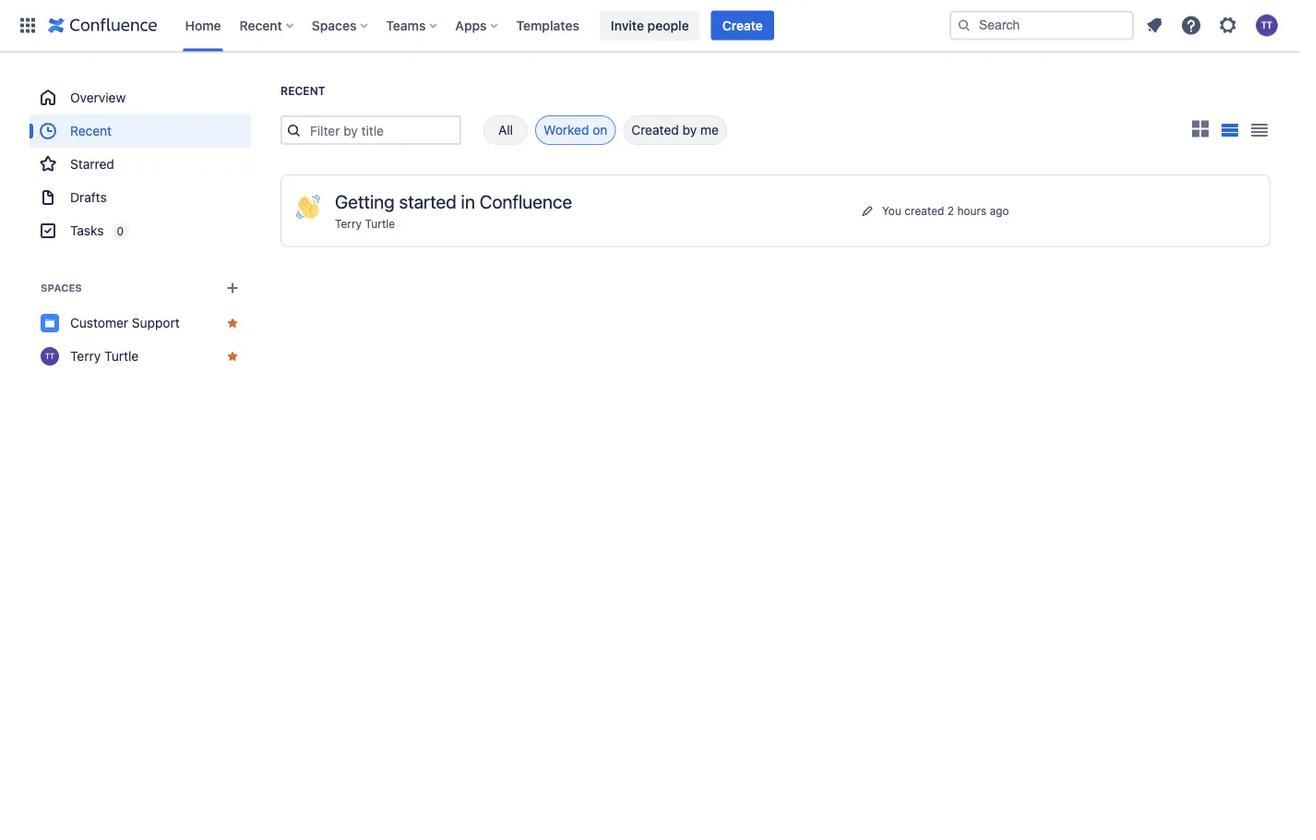 Task type: locate. For each thing, give the bounding box(es) containing it.
ago
[[990, 204, 1010, 217]]

created
[[905, 204, 945, 217]]

tab list
[[462, 115, 727, 145]]

customer
[[70, 315, 128, 330]]

Search field
[[950, 11, 1135, 40]]

:wave: image
[[296, 195, 320, 219], [296, 195, 320, 219]]

compact list image
[[1249, 119, 1271, 141]]

2 vertical spatial recent
[[70, 123, 112, 138]]

banner
[[0, 0, 1301, 52]]

group
[[30, 81, 251, 247]]

1 horizontal spatial terry turtle link
[[335, 217, 395, 230]]

0 horizontal spatial turtle
[[104, 348, 139, 364]]

invite
[[611, 18, 644, 33]]

terry down getting
[[335, 217, 362, 230]]

drafts link
[[30, 181, 251, 214]]

0 horizontal spatial terry
[[70, 348, 101, 364]]

recent button
[[234, 11, 301, 40]]

banner containing home
[[0, 0, 1301, 52]]

invite people
[[611, 18, 689, 33]]

created
[[632, 122, 679, 138]]

confluence
[[480, 190, 572, 212]]

overview
[[70, 90, 126, 105]]

turtle down getting
[[365, 217, 395, 230]]

starred link
[[30, 148, 251, 181]]

spaces
[[312, 18, 357, 33], [41, 282, 82, 294]]

recent link
[[30, 114, 251, 148]]

terry turtle link down customer support
[[30, 340, 251, 373]]

turtle inside getting started in confluence terry turtle
[[365, 217, 395, 230]]

worked
[[544, 122, 589, 138]]

recent
[[240, 18, 282, 33], [281, 84, 325, 97], [70, 123, 112, 138]]

turtle
[[365, 217, 395, 230], [104, 348, 139, 364]]

0 vertical spatial turtle
[[365, 217, 395, 230]]

settings icon image
[[1218, 14, 1240, 36]]

terry inside getting started in confluence terry turtle
[[335, 217, 362, 230]]

terry down customer
[[70, 348, 101, 364]]

hours
[[958, 204, 987, 217]]

tab list containing all
[[462, 115, 727, 145]]

all button
[[484, 115, 528, 145]]

spaces up customer
[[41, 282, 82, 294]]

people
[[648, 18, 689, 33]]

0
[[117, 224, 124, 237]]

1 vertical spatial turtle
[[104, 348, 139, 364]]

recent right home on the top
[[240, 18, 282, 33]]

me
[[701, 122, 719, 138]]

tasks
[[70, 223, 104, 238]]

1 horizontal spatial spaces
[[312, 18, 357, 33]]

1 horizontal spatial turtle
[[365, 217, 395, 230]]

in
[[461, 190, 475, 212]]

confluence image
[[48, 14, 157, 36], [48, 14, 157, 36]]

global element
[[11, 0, 946, 51]]

spaces inside popup button
[[312, 18, 357, 33]]

recent up starred
[[70, 123, 112, 138]]

terry
[[335, 217, 362, 230], [70, 348, 101, 364]]

create
[[723, 18, 763, 33]]

home link
[[180, 11, 227, 40]]

0 vertical spatial recent
[[240, 18, 282, 33]]

spaces right recent dropdown button
[[312, 18, 357, 33]]

terry turtle link
[[335, 217, 395, 230], [30, 340, 251, 373]]

create a space image
[[222, 277, 244, 299]]

recent inside dropdown button
[[240, 18, 282, 33]]

recent down recent dropdown button
[[281, 84, 325, 97]]

spaces button
[[306, 11, 375, 40]]

apps button
[[450, 11, 505, 40]]

appswitcher icon image
[[17, 14, 39, 36]]

you created 2 hours ago
[[883, 204, 1010, 217]]

home
[[185, 18, 221, 33]]

worked on
[[544, 122, 608, 138]]

0 vertical spatial spaces
[[312, 18, 357, 33]]

1 horizontal spatial terry
[[335, 217, 362, 230]]

0 vertical spatial terry turtle link
[[335, 217, 395, 230]]

1 vertical spatial spaces
[[41, 282, 82, 294]]

worked on button
[[535, 115, 616, 145]]

0 vertical spatial terry
[[335, 217, 362, 230]]

0 horizontal spatial terry turtle link
[[30, 340, 251, 373]]

create link
[[711, 11, 774, 40]]

getting
[[335, 190, 395, 212]]

turtle down customer support
[[104, 348, 139, 364]]

getting started in confluence terry turtle
[[335, 190, 572, 230]]

terry turtle link down getting
[[335, 217, 395, 230]]



Task type: describe. For each thing, give the bounding box(es) containing it.
2
[[948, 204, 955, 217]]

apps
[[455, 18, 487, 33]]

overview link
[[30, 81, 251, 114]]

support
[[132, 315, 180, 330]]

on
[[593, 122, 608, 138]]

by
[[683, 122, 697, 138]]

customer support
[[70, 315, 180, 330]]

your profile and preferences image
[[1256, 14, 1279, 36]]

search image
[[957, 18, 972, 33]]

you
[[883, 204, 902, 217]]

unstar this space image
[[225, 316, 240, 330]]

started
[[399, 190, 457, 212]]

starred
[[70, 156, 114, 172]]

notification icon image
[[1144, 14, 1166, 36]]

templates
[[517, 18, 580, 33]]

teams
[[386, 18, 426, 33]]

customer support link
[[30, 306, 251, 340]]

teams button
[[381, 11, 444, 40]]

1 vertical spatial terry turtle link
[[30, 340, 251, 373]]

1 vertical spatial recent
[[281, 84, 325, 97]]

unstar this space image
[[225, 349, 240, 364]]

created by me
[[632, 122, 719, 138]]

cards image
[[1190, 118, 1212, 140]]

created by me button
[[623, 115, 727, 145]]

Filter by title field
[[305, 117, 460, 143]]

list image
[[1222, 124, 1239, 136]]

recent inside 'link'
[[70, 123, 112, 138]]

1 vertical spatial terry
[[70, 348, 101, 364]]

help icon image
[[1181, 14, 1203, 36]]

invite people button
[[600, 11, 700, 40]]

drafts
[[70, 190, 107, 205]]

templates link
[[511, 11, 585, 40]]

0 horizontal spatial spaces
[[41, 282, 82, 294]]

all
[[498, 122, 513, 138]]

terry turtle
[[70, 348, 139, 364]]

group containing overview
[[30, 81, 251, 247]]



Task type: vqa. For each thing, say whether or not it's contained in the screenshot.
Worked on
yes



